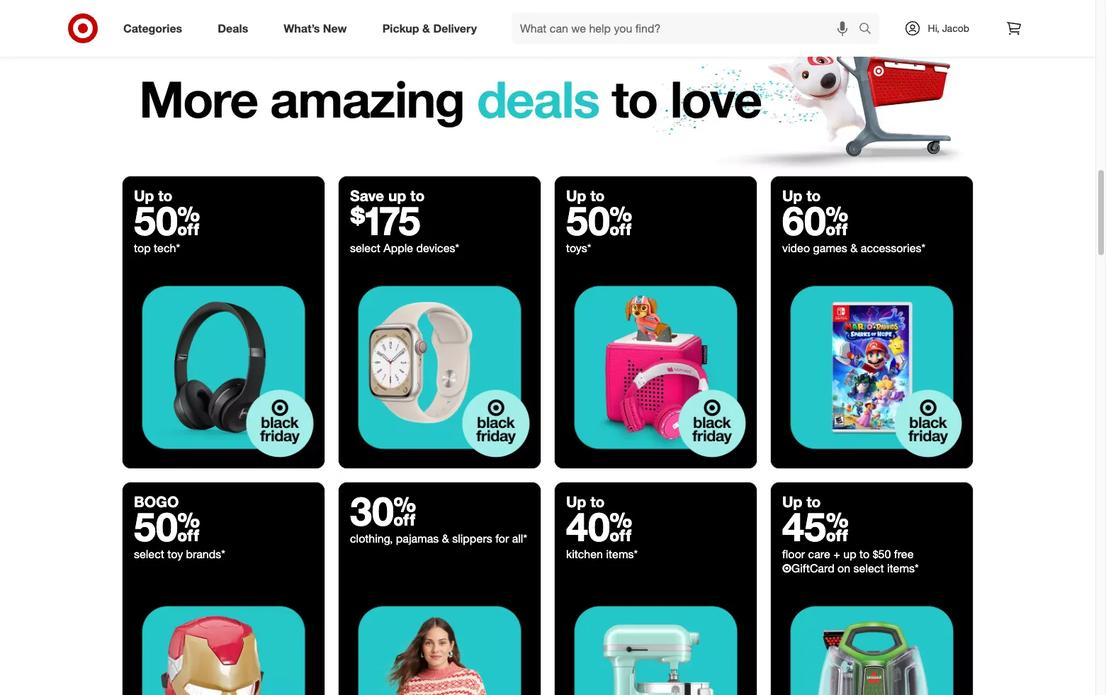Task type: locate. For each thing, give the bounding box(es) containing it.
50 for top tech*
[[134, 196, 200, 245]]

what's new
[[284, 21, 347, 35]]

0 horizontal spatial &
[[423, 21, 430, 35]]

1 horizontal spatial &
[[442, 532, 449, 546]]

items*
[[607, 547, 638, 562], [888, 562, 919, 576]]

jacob
[[943, 22, 970, 34]]

bogo
[[134, 493, 179, 511]]

to up games
[[807, 186, 821, 205]]

to inside floor care + up to $50 free ¬ giftcard on select items*
[[860, 547, 870, 562]]

devices*
[[417, 241, 460, 255]]

1 vertical spatial up
[[844, 547, 857, 562]]

$50
[[873, 547, 892, 562]]

to up toys*
[[591, 186, 605, 205]]

up to for video games & accessories*
[[783, 186, 821, 205]]

up to up kitchen
[[567, 493, 605, 511]]

select right on
[[854, 562, 885, 576]]

up to for kitchen items*
[[567, 493, 605, 511]]

1 horizontal spatial items*
[[888, 562, 919, 576]]

target black friday image for select apple devices*
[[339, 267, 541, 469]]

2 horizontal spatial select
[[854, 562, 885, 576]]

target black friday image
[[123, 267, 325, 469], [339, 267, 541, 469], [555, 267, 757, 469], [772, 267, 974, 469], [123, 587, 325, 696], [339, 587, 541, 696], [555, 587, 757, 696], [772, 587, 974, 696]]

30 clothing, pajamas & slippers for all*
[[350, 487, 528, 546]]

pickup
[[383, 21, 419, 35]]

select apple devices*
[[350, 241, 460, 255]]

brands*
[[186, 547, 225, 562]]

2 vertical spatial &
[[442, 532, 449, 546]]

&
[[423, 21, 430, 35], [851, 241, 858, 255], [442, 532, 449, 546]]

save
[[350, 186, 384, 205]]

0 horizontal spatial up
[[389, 186, 407, 205]]

pajamas
[[396, 532, 439, 546]]

$175
[[350, 196, 421, 245]]

50 for toys*
[[567, 196, 633, 245]]

up
[[134, 186, 154, 205], [567, 186, 587, 205], [783, 186, 803, 205], [567, 493, 587, 511], [783, 493, 803, 511]]

50
[[134, 196, 200, 245], [567, 196, 633, 245], [134, 503, 200, 551]]

up to up video
[[783, 186, 821, 205]]

toy
[[168, 547, 183, 562]]

up up "floor"
[[783, 493, 803, 511]]

up to for top tech*
[[134, 186, 173, 205]]

up for video games & accessories*
[[783, 186, 803, 205]]

target black friday image for top tech*
[[123, 267, 325, 469]]

up up toys*
[[567, 186, 587, 205]]

items* right on
[[888, 562, 919, 576]]

up up kitchen
[[567, 493, 587, 511]]

categories
[[123, 21, 182, 35]]

up right save
[[389, 186, 407, 205]]

+
[[834, 547, 841, 562]]

new
[[323, 21, 347, 35]]

up right the +
[[844, 547, 857, 562]]

for
[[496, 532, 509, 546]]

50 for select toy brands*
[[134, 503, 200, 551]]

free
[[895, 547, 914, 562]]

select left toy at the left bottom
[[134, 547, 164, 562]]

up to
[[134, 186, 173, 205], [567, 186, 605, 205], [783, 186, 821, 205], [567, 493, 605, 511], [783, 493, 821, 511]]

up for kitchen items*
[[567, 493, 587, 511]]

2 horizontal spatial &
[[851, 241, 858, 255]]

to
[[158, 186, 173, 205], [411, 186, 425, 205], [591, 186, 605, 205], [807, 186, 821, 205], [591, 493, 605, 511], [807, 493, 821, 511], [860, 547, 870, 562]]

& right the pickup
[[423, 21, 430, 35]]

0 horizontal spatial select
[[134, 547, 164, 562]]

kitchen items*
[[567, 547, 638, 562]]

up for toys*
[[567, 186, 587, 205]]

& right games
[[851, 241, 858, 255]]

what's
[[284, 21, 320, 35]]

0 vertical spatial up
[[389, 186, 407, 205]]

up to up toys*
[[567, 186, 605, 205]]

to left $50
[[860, 547, 870, 562]]

select for 50
[[134, 547, 164, 562]]

& left slippers
[[442, 532, 449, 546]]

What can we help you find? suggestions appear below search field
[[512, 13, 863, 44]]

& inside 30 clothing, pajamas & slippers for all*
[[442, 532, 449, 546]]

target black friday image for select toy brands*
[[123, 587, 325, 696]]

items* right kitchen
[[607, 547, 638, 562]]

1 horizontal spatial up
[[844, 547, 857, 562]]

select left apple
[[350, 241, 381, 255]]

1 vertical spatial &
[[851, 241, 858, 255]]

40
[[567, 503, 633, 551]]

video games & accessories*
[[783, 241, 926, 255]]

up up video
[[783, 186, 803, 205]]

accessories*
[[861, 241, 926, 255]]

select
[[350, 241, 381, 255], [134, 547, 164, 562], [854, 562, 885, 576]]

floor
[[783, 547, 806, 562]]

items* inside floor care + up to $50 free ¬ giftcard on select items*
[[888, 562, 919, 576]]

up to up top tech*
[[134, 186, 173, 205]]

giftcard
[[792, 562, 835, 576]]

1 horizontal spatial select
[[350, 241, 381, 255]]

up up top
[[134, 186, 154, 205]]

up
[[389, 186, 407, 205], [844, 547, 857, 562]]

apple
[[384, 241, 413, 255]]

categories link
[[111, 13, 200, 44]]

care
[[809, 547, 831, 562]]



Task type: describe. For each thing, give the bounding box(es) containing it.
floor care + up to $50 free ¬ giftcard on select items*
[[783, 547, 919, 576]]

search
[[853, 22, 887, 37]]

select toy brands*
[[134, 547, 225, 562]]

search button
[[853, 13, 887, 47]]

more amazing deals to love image
[[123, 31, 974, 177]]

deals
[[218, 21, 248, 35]]

to up the care
[[807, 493, 821, 511]]

video
[[783, 241, 811, 255]]

kitchen
[[567, 547, 603, 562]]

pickup & delivery
[[383, 21, 477, 35]]

clothing,
[[350, 532, 393, 546]]

target black friday image for video games & accessories*
[[772, 267, 974, 469]]

hi, jacob
[[929, 22, 970, 34]]

pickup & delivery link
[[371, 13, 495, 44]]

up to for toys*
[[567, 186, 605, 205]]

what's new link
[[272, 13, 365, 44]]

all*
[[512, 532, 528, 546]]

30
[[350, 487, 417, 535]]

¬
[[783, 562, 792, 576]]

delivery
[[434, 21, 477, 35]]

0 horizontal spatial items*
[[607, 547, 638, 562]]

up for top tech*
[[134, 186, 154, 205]]

0 vertical spatial &
[[423, 21, 430, 35]]

save up to
[[350, 186, 425, 205]]

45
[[783, 503, 849, 551]]

tech*
[[154, 241, 180, 255]]

to up tech*
[[158, 186, 173, 205]]

hi,
[[929, 22, 940, 34]]

on
[[838, 562, 851, 576]]

top tech*
[[134, 241, 180, 255]]

target black friday image for toys*
[[555, 267, 757, 469]]

toys*
[[567, 241, 592, 255]]

slippers
[[453, 532, 493, 546]]

select for $175
[[350, 241, 381, 255]]

60
[[783, 196, 849, 245]]

select inside floor care + up to $50 free ¬ giftcard on select items*
[[854, 562, 885, 576]]

to right save
[[411, 186, 425, 205]]

to up kitchen items*
[[591, 493, 605, 511]]

top
[[134, 241, 151, 255]]

up inside floor care + up to $50 free ¬ giftcard on select items*
[[844, 547, 857, 562]]

target black friday image for kitchen items*
[[555, 587, 757, 696]]

deals link
[[206, 13, 266, 44]]

up to up "floor"
[[783, 493, 821, 511]]

games
[[814, 241, 848, 255]]



Task type: vqa. For each thing, say whether or not it's contained in the screenshot.


